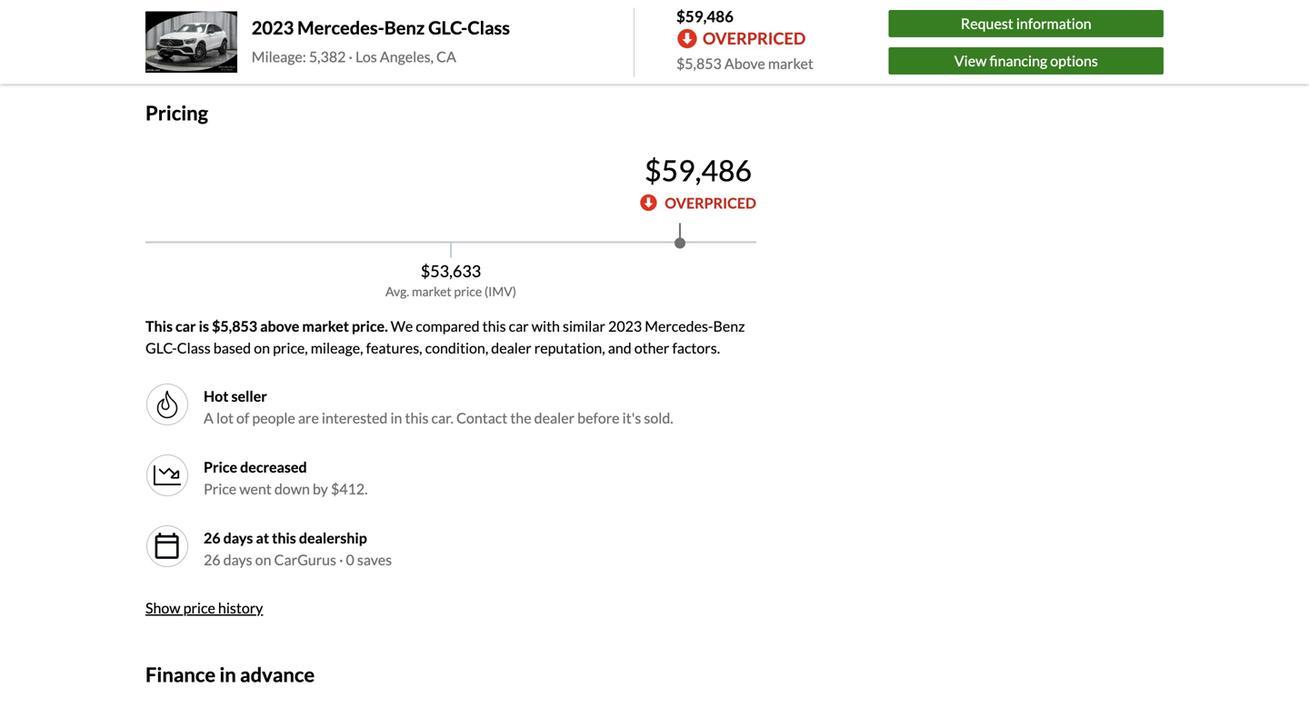 Task type: locate. For each thing, give the bounding box(es) containing it.
0 horizontal spatial 2023
[[252, 17, 294, 39]]

this car is $5,853 above market price.
[[146, 317, 388, 335]]

0 vertical spatial mercedes-
[[297, 17, 384, 39]]

$5,853 left above
[[677, 55, 722, 72]]

benz up angeles,
[[384, 17, 425, 39]]

market inside $53,633 avg. market price (imv)
[[412, 284, 452, 299]]

seller
[[231, 387, 267, 405]]

overpriced
[[665, 194, 757, 212]]

2 horizontal spatial market
[[768, 55, 814, 72]]

1 vertical spatial class
[[177, 339, 211, 357]]

0 horizontal spatial class
[[177, 339, 211, 357]]

this
[[483, 317, 506, 335], [405, 409, 429, 427], [272, 529, 296, 547]]

dealer
[[491, 339, 532, 357], [534, 409, 575, 427]]

mercedes- up 5,382
[[297, 17, 384, 39]]

1 vertical spatial market
[[412, 284, 452, 299]]

request information button
[[889, 10, 1164, 37]]

1 vertical spatial $59,486
[[645, 153, 752, 188]]

options
[[1051, 52, 1098, 69]]

· left 0 on the left of the page
[[339, 551, 343, 569]]

0 horizontal spatial history
[[218, 599, 263, 617]]

1 vertical spatial ·
[[339, 551, 343, 569]]

$59,486
[[677, 7, 734, 25], [645, 153, 752, 188]]

on down the at
[[255, 551, 271, 569]]

0 horizontal spatial dealer
[[491, 339, 532, 357]]

condition,
[[425, 339, 489, 357]]

hot seller a lot of people are interested in this car. contact the dealer before it's sold.
[[204, 387, 674, 427]]

2 car from the left
[[509, 317, 529, 335]]

2 vertical spatial on
[[255, 551, 271, 569]]

1 26 from the top
[[204, 529, 221, 547]]

car left is
[[176, 317, 196, 335]]

in
[[391, 409, 402, 427], [219, 663, 236, 686]]

show
[[146, 599, 181, 617]]

hot
[[204, 387, 229, 405]]

dealer left before
[[534, 409, 575, 427]]

the left full
[[228, 37, 249, 55]]

1 vertical spatial this
[[405, 409, 429, 427]]

0 horizontal spatial benz
[[384, 17, 425, 39]]

2023
[[252, 17, 294, 39], [608, 317, 642, 335]]

on down this car is $5,853 above market price. at top left
[[254, 339, 270, 357]]

1 horizontal spatial market
[[412, 284, 452, 299]]

price down lot
[[204, 458, 237, 476]]

based
[[214, 339, 251, 357]]

this
[[146, 317, 173, 335]]

0 vertical spatial price
[[454, 284, 482, 299]]

dealer inside hot seller a lot of people are interested in this car. contact the dealer before it's sold.
[[534, 409, 575, 427]]

benz
[[384, 17, 425, 39], [713, 317, 745, 335]]

glc- inside the 2023 mercedes-benz glc-class mileage: 5,382 · los angeles, ca
[[428, 17, 468, 39]]

(imv)
[[485, 284, 517, 299]]

benz up factors.
[[713, 317, 745, 335]]

days up show price history
[[223, 551, 252, 569]]

we compared this car with similar 2023 mercedes-benz glc-class based on price, mileage, features, condition, dealer reputation, and other factors.
[[146, 317, 745, 357]]

class inside the 2023 mercedes-benz glc-class mileage: 5,382 · los angeles, ca
[[468, 17, 510, 39]]

on right the 20% at the top left
[[209, 37, 225, 55]]

angeles,
[[380, 48, 434, 65]]

view financing options button
[[889, 47, 1164, 74]]

market down overpriced
[[768, 55, 814, 72]]

above
[[260, 317, 300, 335]]

class
[[468, 17, 510, 39], [177, 339, 211, 357]]

price down the $53,633
[[454, 284, 482, 299]]

we
[[391, 317, 413, 335]]

2023 inside the 2023 mercedes-benz glc-class mileage: 5,382 · los angeles, ca
[[252, 17, 294, 39]]

dealership
[[299, 529, 367, 547]]

price left went
[[204, 480, 237, 498]]

is
[[199, 317, 209, 335]]

1 horizontal spatial glc-
[[428, 17, 468, 39]]

car left with on the top left of page
[[509, 317, 529, 335]]

$5,853
[[677, 55, 722, 72], [212, 317, 257, 335]]

0 vertical spatial ·
[[349, 48, 353, 65]]

cargurus
[[274, 551, 337, 569]]

0 vertical spatial price
[[204, 458, 237, 476]]

reputation,
[[535, 339, 605, 357]]

glc- down this
[[146, 339, 177, 357]]

the right contact
[[511, 409, 532, 427]]

1 vertical spatial price
[[204, 480, 237, 498]]

this down (imv)
[[483, 317, 506, 335]]

view financing options
[[955, 52, 1098, 69]]

0 horizontal spatial price
[[183, 599, 215, 617]]

this left car.
[[405, 409, 429, 427]]

1 horizontal spatial in
[[391, 409, 402, 427]]

mercedes-
[[297, 17, 384, 39], [645, 317, 713, 335]]

information
[[1017, 14, 1092, 32]]

are
[[298, 409, 319, 427]]

0 vertical spatial history
[[397, 37, 442, 55]]

$5,853 up based
[[212, 317, 257, 335]]

1 vertical spatial on
[[254, 339, 270, 357]]

0 vertical spatial class
[[468, 17, 510, 39]]

1 vertical spatial 2023
[[608, 317, 642, 335]]

history up finance in advance on the left bottom of page
[[218, 599, 263, 617]]

2023 up and
[[608, 317, 642, 335]]

0 vertical spatial 2023
[[252, 17, 294, 39]]

dealer right condition,
[[491, 339, 532, 357]]

0 vertical spatial this
[[483, 317, 506, 335]]

0 vertical spatial dealer
[[491, 339, 532, 357]]

ca
[[437, 48, 456, 65]]

this right the at
[[272, 529, 296, 547]]

0 vertical spatial in
[[391, 409, 402, 427]]

2 vertical spatial market
[[302, 317, 349, 335]]

previous
[[275, 1, 330, 19]]

1 horizontal spatial this
[[405, 409, 429, 427]]

0 horizontal spatial the
[[228, 37, 249, 55]]

0 horizontal spatial glc-
[[146, 339, 177, 357]]

0 vertical spatial the
[[228, 37, 249, 55]]

financing
[[990, 52, 1048, 69]]

it's
[[623, 409, 641, 427]]

0 vertical spatial days
[[223, 529, 253, 547]]

$59,486 for $5,853
[[677, 7, 734, 25]]

$53,633 avg. market price (imv)
[[386, 261, 517, 299]]

0 horizontal spatial mercedes-
[[297, 17, 384, 39]]

1 vertical spatial benz
[[713, 317, 745, 335]]

days left the at
[[223, 529, 253, 547]]

0 horizontal spatial this
[[272, 529, 296, 547]]

· left los
[[349, 48, 353, 65]]

0 vertical spatial $5,853
[[677, 55, 722, 72]]

vehicle
[[350, 37, 395, 55]]

price
[[204, 458, 237, 476], [204, 480, 237, 498]]

market
[[768, 55, 814, 72], [412, 284, 452, 299], [302, 317, 349, 335]]

report
[[445, 37, 486, 55]]

car.
[[432, 409, 454, 427]]

history
[[397, 37, 442, 55], [218, 599, 263, 617]]

0 horizontal spatial in
[[219, 663, 236, 686]]

1 vertical spatial 26
[[204, 551, 221, 569]]

dealer inside we compared this car with similar 2023 mercedes-benz glc-class based on price, mileage, features, condition, dealer reputation, and other factors.
[[491, 339, 532, 357]]

1 horizontal spatial 2023
[[608, 317, 642, 335]]

one
[[249, 1, 272, 19]]

2023 mercedes-benz glc-class mileage: 5,382 · los angeles, ca
[[252, 17, 510, 65]]

0 vertical spatial market
[[768, 55, 814, 72]]

market down the $53,633
[[412, 284, 452, 299]]

0 horizontal spatial ·
[[339, 551, 343, 569]]

0 vertical spatial glc-
[[428, 17, 468, 39]]

on inside we compared this car with similar 2023 mercedes-benz glc-class based on price, mileage, features, condition, dealer reputation, and other factors.
[[254, 339, 270, 357]]

0 vertical spatial 26
[[204, 529, 221, 547]]

1 horizontal spatial mercedes-
[[645, 317, 713, 335]]

0 horizontal spatial car
[[176, 317, 196, 335]]

glc- up ca
[[428, 17, 468, 39]]

26 days at this dealership image
[[153, 532, 182, 561]]

market for $5,853
[[768, 55, 814, 72]]

avg.
[[386, 284, 409, 299]]

market up the mileage, at the left of the page
[[302, 317, 349, 335]]

1 horizontal spatial the
[[511, 409, 532, 427]]

26 days at this dealership image
[[146, 525, 189, 568]]

·
[[349, 48, 353, 65], [339, 551, 343, 569]]

in right finance
[[219, 663, 236, 686]]

mercedes- up factors.
[[645, 317, 713, 335]]

on
[[209, 37, 225, 55], [254, 339, 270, 357], [255, 551, 271, 569]]

2023 up mileage:
[[252, 17, 294, 39]]

1 vertical spatial mercedes-
[[645, 317, 713, 335]]

1 vertical spatial days
[[223, 551, 252, 569]]

26
[[204, 529, 221, 547], [204, 551, 221, 569]]

compared
[[416, 317, 480, 335]]

2 horizontal spatial this
[[483, 317, 506, 335]]

1 horizontal spatial car
[[509, 317, 529, 335]]

1 vertical spatial dealer
[[534, 409, 575, 427]]

1 horizontal spatial ·
[[349, 48, 353, 65]]

a
[[204, 409, 214, 427]]

glc-
[[428, 17, 468, 39], [146, 339, 177, 357]]

price inside $53,633 avg. market price (imv)
[[454, 284, 482, 299]]

car
[[176, 317, 196, 335], [509, 317, 529, 335]]

in inside hot seller a lot of people are interested in this car. contact the dealer before it's sold.
[[391, 409, 402, 427]]

request information
[[961, 14, 1092, 32]]

1 horizontal spatial class
[[468, 17, 510, 39]]

1 horizontal spatial benz
[[713, 317, 745, 335]]

above
[[725, 55, 766, 72]]

1 vertical spatial the
[[511, 409, 532, 427]]

0 horizontal spatial market
[[302, 317, 349, 335]]

0 vertical spatial $59,486
[[677, 7, 734, 25]]

1 vertical spatial in
[[219, 663, 236, 686]]

in right the interested
[[391, 409, 402, 427]]

price,
[[273, 339, 308, 357]]

glc- inside we compared this car with similar 2023 mercedes-benz glc-class based on price, mileage, features, condition, dealer reputation, and other factors.
[[146, 339, 177, 357]]

the
[[228, 37, 249, 55], [511, 409, 532, 427]]

2 vertical spatial this
[[272, 529, 296, 547]]

1 vertical spatial glc-
[[146, 339, 177, 357]]

benz inside we compared this car with similar 2023 mercedes-benz glc-class based on price, mileage, features, condition, dealer reputation, and other factors.
[[713, 317, 745, 335]]

1 horizontal spatial price
[[454, 284, 482, 299]]

0 vertical spatial benz
[[384, 17, 425, 39]]

price right show
[[183, 599, 215, 617]]

price
[[454, 284, 482, 299], [183, 599, 215, 617]]

1 price from the top
[[204, 458, 237, 476]]

price.
[[352, 317, 388, 335]]

request
[[961, 14, 1014, 32]]

history left report
[[397, 37, 442, 55]]

1 horizontal spatial dealer
[[534, 409, 575, 427]]

1 vertical spatial $5,853
[[212, 317, 257, 335]]



Task type: describe. For each thing, give the bounding box(es) containing it.
vehicle has one previous owner.
[[175, 1, 376, 19]]

at
[[256, 529, 269, 547]]

· inside the 2023 mercedes-benz glc-class mileage: 5,382 · los angeles, ca
[[349, 48, 353, 65]]

26 days at this dealership 26 days on cargurus · 0 saves
[[204, 529, 392, 569]]

hot seller image
[[146, 383, 189, 426]]

the inside hot seller a lot of people are interested in this car. contact the dealer before it's sold.
[[511, 409, 532, 427]]

car inside we compared this car with similar 2023 mercedes-benz glc-class based on price, mileage, features, condition, dealer reputation, and other factors.
[[509, 317, 529, 335]]

0 horizontal spatial $5,853
[[212, 317, 257, 335]]

benz inside the 2023 mercedes-benz glc-class mileage: 5,382 · los angeles, ca
[[384, 17, 425, 39]]

price decreased image
[[153, 461, 182, 490]]

contact
[[457, 409, 508, 427]]

interested
[[322, 409, 388, 427]]

1 horizontal spatial $5,853
[[677, 55, 722, 72]]

down
[[275, 480, 310, 498]]

los
[[356, 48, 377, 65]]

hot seller image
[[153, 390, 182, 419]]

$412.
[[331, 480, 368, 498]]

class inside we compared this car with similar 2023 mercedes-benz glc-class based on price, mileage, features, condition, dealer reputation, and other factors.
[[177, 339, 211, 357]]

overpriced
[[703, 28, 806, 48]]

20%
[[178, 37, 206, 55]]

finance
[[146, 663, 216, 686]]

2 days from the top
[[223, 551, 252, 569]]

owner.
[[333, 1, 376, 19]]

1 vertical spatial price
[[183, 599, 215, 617]]

0 vertical spatial on
[[209, 37, 225, 55]]

1 days from the top
[[223, 529, 253, 547]]

view
[[955, 52, 987, 69]]

on inside 26 days at this dealership 26 days on cargurus · 0 saves
[[255, 551, 271, 569]]

of
[[236, 409, 249, 427]]

mercedes- inside we compared this car with similar 2023 mercedes-benz glc-class based on price, mileage, features, condition, dealer reputation, and other factors.
[[645, 317, 713, 335]]

mileage:
[[252, 48, 306, 65]]

market for $53,633
[[412, 284, 452, 299]]

factors.
[[673, 339, 720, 357]]

saves
[[357, 551, 392, 569]]

features,
[[366, 339, 423, 357]]

$5,853 above market
[[677, 55, 814, 72]]

finance in advance
[[146, 663, 315, 686]]

this inside 26 days at this dealership 26 days on cargurus · 0 saves
[[272, 529, 296, 547]]

full
[[252, 37, 273, 55]]

2 26 from the top
[[204, 551, 221, 569]]

autocheck
[[275, 37, 347, 55]]

2023 mercedes-benz glc-class image
[[146, 12, 237, 73]]

with
[[532, 317, 560, 335]]

show price history
[[146, 599, 263, 617]]

2 price from the top
[[204, 480, 237, 498]]

people
[[252, 409, 295, 427]]

save 20% on the full autocheck vehicle history report link
[[146, 37, 507, 55]]

similar
[[563, 317, 606, 335]]

decreased
[[240, 458, 307, 476]]

by
[[313, 480, 328, 498]]

mileage,
[[311, 339, 363, 357]]

this inside hot seller a lot of people are interested in this car. contact the dealer before it's sold.
[[405, 409, 429, 427]]

1 car from the left
[[176, 317, 196, 335]]

mercedes- inside the 2023 mercedes-benz glc-class mileage: 5,382 · los angeles, ca
[[297, 17, 384, 39]]

1 vertical spatial history
[[218, 599, 263, 617]]

save
[[146, 37, 175, 55]]

$53,633
[[421, 261, 481, 281]]

lot
[[216, 409, 234, 427]]

2023 inside we compared this car with similar 2023 mercedes-benz glc-class based on price, mileage, features, condition, dealer reputation, and other factors.
[[608, 317, 642, 335]]

this inside we compared this car with similar 2023 mercedes-benz glc-class based on price, mileage, features, condition, dealer reputation, and other factors.
[[483, 317, 506, 335]]

other
[[635, 339, 670, 357]]

has
[[224, 1, 246, 19]]

vehicle
[[175, 1, 221, 19]]

save 20% on the full autocheck vehicle history report
[[146, 37, 486, 55]]

price decreased image
[[146, 454, 189, 497]]

1 horizontal spatial history
[[397, 37, 442, 55]]

pricing
[[146, 101, 208, 124]]

· inside 26 days at this dealership 26 days on cargurus · 0 saves
[[339, 551, 343, 569]]

advance
[[240, 663, 315, 686]]

$59,486 for overpriced
[[645, 153, 752, 188]]

price decreased price went down by $412.
[[204, 458, 368, 498]]

sold.
[[644, 409, 674, 427]]

went
[[239, 480, 272, 498]]

and
[[608, 339, 632, 357]]

before
[[578, 409, 620, 427]]

5,382
[[309, 48, 346, 65]]

0
[[346, 551, 355, 569]]

overpriced image
[[640, 194, 658, 212]]

show price history link
[[146, 599, 263, 617]]



Task type: vqa. For each thing, say whether or not it's contained in the screenshot.
request info
no



